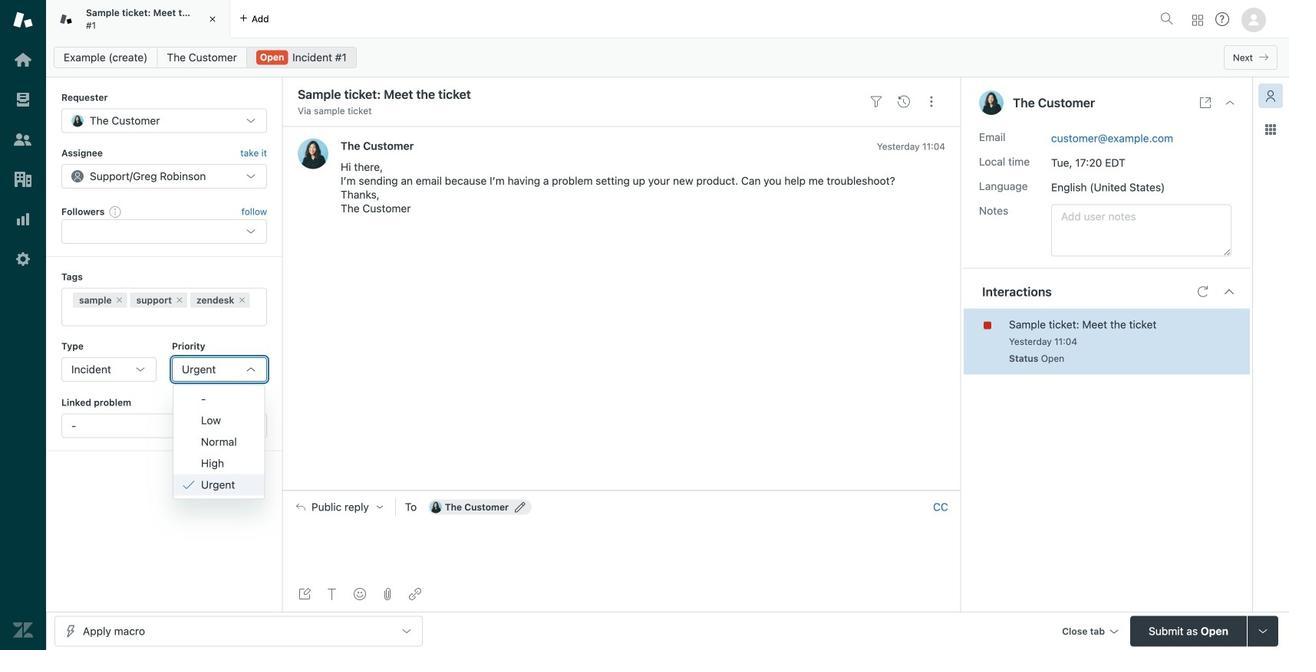 Task type: locate. For each thing, give the bounding box(es) containing it.
customer@example.com image
[[430, 502, 442, 514]]

reporting image
[[13, 209, 33, 229]]

insert emojis image
[[354, 589, 366, 601]]

displays possible ticket submission types image
[[1257, 626, 1269, 638]]

1 remove image from the left
[[115, 296, 124, 305]]

Subject field
[[295, 85, 859, 104]]

2 remove image from the left
[[175, 296, 184, 305]]

get help image
[[1215, 12, 1229, 26]]

organizations image
[[13, 170, 33, 190]]

admin image
[[13, 249, 33, 269]]

remove image
[[115, 296, 124, 305], [175, 296, 184, 305]]

list box
[[173, 385, 265, 500]]

tabs tab list
[[46, 0, 1154, 38]]

add link (cmd k) image
[[409, 589, 421, 601]]

get started image
[[13, 50, 33, 70]]

0 horizontal spatial yesterday 11:04 text field
[[877, 141, 945, 152]]

Add user notes text field
[[1051, 205, 1232, 257]]

1 vertical spatial yesterday 11:04 text field
[[1009, 337, 1077, 347]]

ticket actions image
[[925, 96, 938, 108]]

2 option from the top
[[173, 410, 264, 432]]

secondary element
[[46, 42, 1289, 73]]

0 horizontal spatial remove image
[[115, 296, 124, 305]]

view more details image
[[1199, 97, 1212, 109]]

filter image
[[870, 96, 882, 108]]

Yesterday 11:04 text field
[[877, 141, 945, 152], [1009, 337, 1077, 347]]

1 horizontal spatial yesterday 11:04 text field
[[1009, 337, 1077, 347]]

0 vertical spatial yesterday 11:04 text field
[[877, 141, 945, 152]]

1 horizontal spatial remove image
[[175, 296, 184, 305]]

avatar image
[[298, 138, 328, 169]]

option
[[173, 389, 264, 410], [173, 410, 264, 432], [173, 432, 264, 453], [173, 453, 264, 475]]

user image
[[979, 91, 1004, 115]]

zendesk image
[[13, 621, 33, 641]]

tab
[[46, 0, 230, 38]]

4 option from the top
[[173, 453, 264, 475]]

format text image
[[326, 589, 338, 601]]

customers image
[[13, 130, 33, 150]]

remove image
[[237, 296, 247, 305]]



Task type: vqa. For each thing, say whether or not it's contained in the screenshot.
opens in a new tab icon
no



Task type: describe. For each thing, give the bounding box(es) containing it.
customer context image
[[1265, 90, 1277, 102]]

1 option from the top
[[173, 389, 264, 410]]

add attachment image
[[381, 589, 394, 601]]

close image
[[205, 12, 220, 27]]

apps image
[[1265, 124, 1277, 136]]

close image
[[1224, 97, 1236, 109]]

zendesk support image
[[13, 10, 33, 30]]

info on adding followers image
[[109, 206, 122, 218]]

zendesk products image
[[1192, 15, 1203, 26]]

events image
[[898, 96, 910, 108]]

views image
[[13, 90, 33, 110]]

3 option from the top
[[173, 432, 264, 453]]

hide composer image
[[615, 485, 628, 497]]

edit user image
[[515, 502, 526, 513]]

main element
[[0, 0, 46, 651]]

draft mode image
[[298, 589, 311, 601]]



